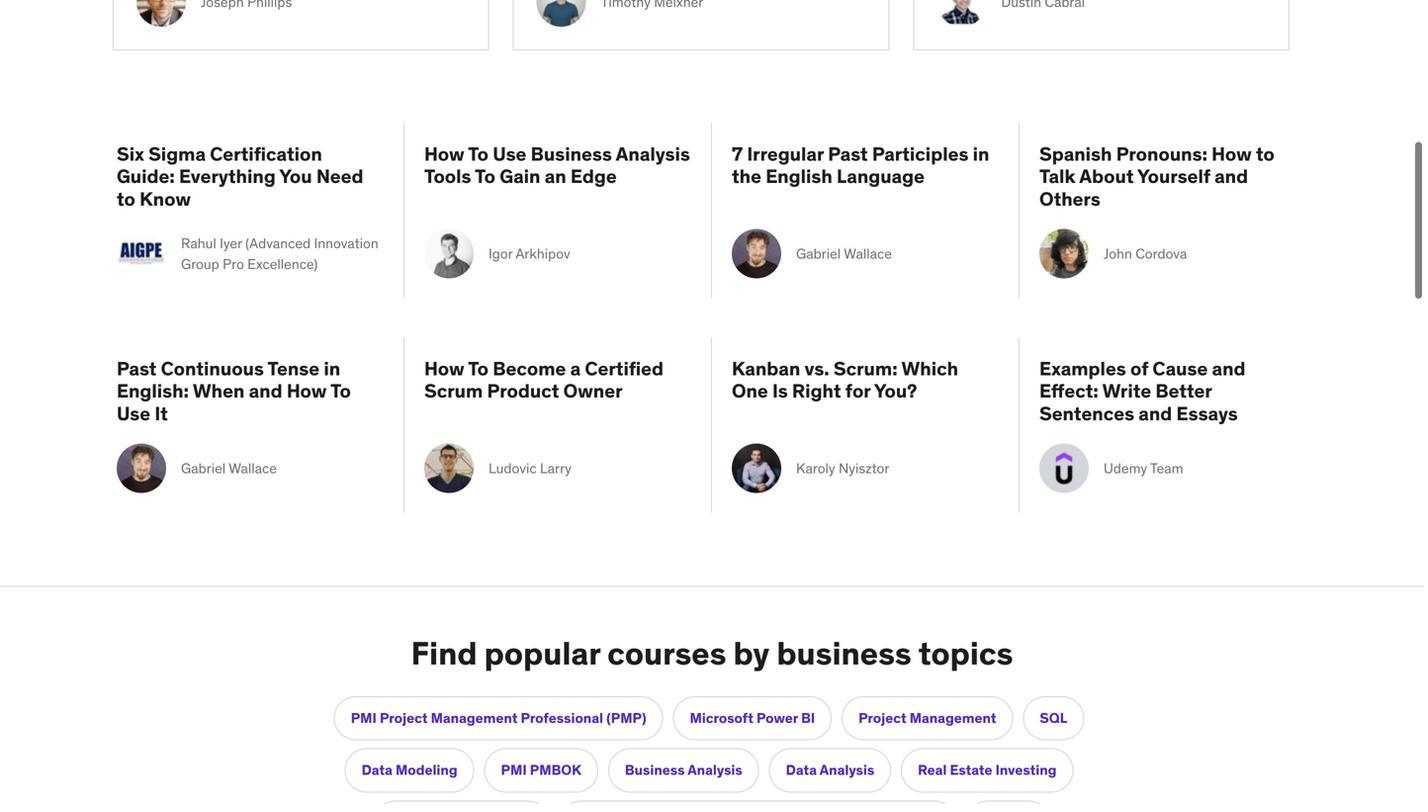 Task type: describe. For each thing, give the bounding box(es) containing it.
iyer
[[220, 234, 242, 252]]

power
[[757, 709, 798, 727]]

how to use business analysis tools to gain an edge
[[424, 142, 690, 188]]

real estate investing link
[[901, 748, 1074, 793]]

kanban vs. scrum: which one is right for you? link
[[732, 356, 999, 425]]

data analysis
[[786, 761, 875, 779]]

to inside six sigma certification guide: everything you need to know
[[117, 187, 135, 211]]

need
[[316, 164, 363, 188]]

to inside spanish pronouns: how to talk about yourself and others
[[1256, 142, 1275, 166]]

management inside project management link
[[910, 709, 997, 727]]

and down "of"
[[1139, 402, 1172, 425]]

kanban
[[732, 356, 801, 380]]

for
[[846, 379, 871, 403]]

better
[[1156, 379, 1212, 403]]

gabriel for and
[[181, 459, 226, 477]]

which
[[902, 356, 959, 380]]

pmi project management professional (pmp)
[[351, 709, 647, 727]]

microsoft power bi
[[690, 709, 815, 727]]

microsoft
[[690, 709, 754, 727]]

continuous
[[161, 356, 264, 380]]

become
[[493, 356, 566, 380]]

ludovic
[[489, 459, 537, 477]]

pmbok
[[530, 761, 582, 779]]

sentences
[[1040, 402, 1135, 425]]

you?
[[874, 379, 917, 403]]

7
[[732, 142, 743, 166]]

six sigma certification guide: everything you need to know link
[[117, 142, 384, 211]]

use inside 'how to use business analysis tools to gain an edge'
[[493, 142, 527, 166]]

by
[[733, 633, 770, 673]]

language
[[837, 164, 925, 188]]

business inside 'how to use business analysis tools to gain an edge'
[[531, 142, 612, 166]]

kanban vs. scrum: which one is right for you?
[[732, 356, 959, 403]]

gabriel for english
[[796, 245, 841, 263]]

others
[[1040, 187, 1101, 211]]

and inside past continuous tense in english: when and how to use it
[[249, 379, 283, 403]]

an
[[545, 164, 567, 188]]

pmi pmbok
[[501, 761, 582, 779]]

about
[[1080, 164, 1134, 188]]

tense
[[268, 356, 320, 380]]

use inside past continuous tense in english: when and how to use it
[[117, 402, 150, 425]]

certification
[[210, 142, 322, 166]]

edge
[[571, 164, 617, 188]]

igor arkhipov
[[489, 245, 571, 263]]

gain
[[500, 164, 541, 188]]

udemy
[[1104, 459, 1148, 477]]

topics
[[919, 633, 1013, 673]]

you
[[279, 164, 312, 188]]

in inside past continuous tense in english: when and how to use it
[[324, 356, 340, 380]]

analysis inside 'how to use business analysis tools to gain an edge'
[[616, 142, 690, 166]]

estate
[[950, 761, 993, 779]]

gabriel wallace for and
[[181, 459, 277, 477]]

one
[[732, 379, 768, 403]]

modeling
[[396, 761, 458, 779]]

spanish pronouns: how to talk about yourself and others
[[1040, 142, 1275, 211]]

a
[[570, 356, 581, 380]]

how to become a certified scrum product owner link
[[424, 356, 691, 425]]

(pmp)
[[606, 709, 647, 727]]

data analysis link
[[769, 748, 891, 793]]

spanish
[[1040, 142, 1112, 166]]

english
[[766, 164, 833, 188]]

1 project from the left
[[380, 709, 428, 727]]

yourself
[[1138, 164, 1211, 188]]

real
[[918, 761, 947, 779]]

gabriel wallace for english
[[796, 245, 892, 263]]

analysis for data analysis
[[820, 761, 875, 779]]

analysis for business analysis
[[688, 761, 743, 779]]

management inside pmi project management professional (pmp) link
[[431, 709, 518, 727]]

english:
[[117, 379, 189, 403]]

data modeling
[[362, 761, 458, 779]]

data for data analysis
[[786, 761, 817, 779]]

2 project from the left
[[859, 709, 907, 727]]

larry
[[540, 459, 572, 477]]

(advanced
[[245, 234, 311, 252]]

igor
[[489, 245, 513, 263]]

guide:
[[117, 164, 175, 188]]

karoly nyisztor
[[796, 459, 890, 477]]

courses
[[608, 633, 726, 673]]



Task type: vqa. For each thing, say whether or not it's contained in the screenshot.
'with' inside Learn Coding in Scratch with a Cool Game Idea
no



Task type: locate. For each thing, give the bounding box(es) containing it.
cause
[[1153, 356, 1208, 380]]

talk
[[1040, 164, 1076, 188]]

1 horizontal spatial in
[[973, 142, 990, 166]]

analysis inside "link"
[[688, 761, 743, 779]]

1 vertical spatial in
[[324, 356, 340, 380]]

0 horizontal spatial pmi
[[351, 709, 377, 727]]

john
[[1104, 245, 1132, 263]]

is
[[773, 379, 788, 403]]

0 horizontal spatial gabriel
[[181, 459, 226, 477]]

business
[[777, 633, 912, 673]]

how left gain at left top
[[424, 142, 464, 166]]

excellence)
[[247, 255, 318, 273]]

examples
[[1040, 356, 1126, 380]]

how right when
[[287, 379, 327, 403]]

sql
[[1040, 709, 1068, 727]]

analysis left real
[[820, 761, 875, 779]]

2 data from the left
[[786, 761, 817, 779]]

analysis
[[616, 142, 690, 166], [688, 761, 743, 779], [820, 761, 875, 779]]

pmi up data modeling
[[351, 709, 377, 727]]

pmi left "pmbok"
[[501, 761, 527, 779]]

1 horizontal spatial project
[[859, 709, 907, 727]]

rahul iyer (advanced innovation group pro excellence)
[[181, 234, 379, 273]]

analysis down microsoft
[[688, 761, 743, 779]]

1 vertical spatial use
[[117, 402, 150, 425]]

1 horizontal spatial data
[[786, 761, 817, 779]]

data left modeling
[[362, 761, 393, 779]]

1 horizontal spatial use
[[493, 142, 527, 166]]

how right yourself at the right top of the page
[[1212, 142, 1252, 166]]

bi
[[801, 709, 815, 727]]

0 horizontal spatial data
[[362, 761, 393, 779]]

vs.
[[805, 356, 830, 380]]

microsoft power bi link
[[673, 696, 832, 740]]

wallace for english
[[844, 245, 892, 263]]

effect:
[[1040, 379, 1099, 403]]

1 horizontal spatial management
[[910, 709, 997, 727]]

1 horizontal spatial wallace
[[844, 245, 892, 263]]

investing
[[996, 761, 1057, 779]]

product
[[487, 379, 559, 403]]

1 vertical spatial business
[[625, 761, 685, 779]]

six
[[117, 142, 144, 166]]

gabriel down when
[[181, 459, 226, 477]]

tools
[[424, 164, 471, 188]]

2 management from the left
[[910, 709, 997, 727]]

participles
[[872, 142, 969, 166]]

how to become a certified scrum product owner
[[424, 356, 664, 403]]

six sigma certification guide: everything you need to know
[[117, 142, 363, 211]]

scrum:
[[834, 356, 898, 380]]

project management link
[[842, 696, 1013, 740]]

examples of cause and effect: write better sentences and essays
[[1040, 356, 1246, 425]]

business analysis
[[625, 761, 743, 779]]

pmi
[[351, 709, 377, 727], [501, 761, 527, 779]]

pmi for pmi project management professional (pmp)
[[351, 709, 377, 727]]

it
[[155, 402, 168, 425]]

1 horizontal spatial gabriel wallace
[[796, 245, 892, 263]]

rahul
[[181, 234, 216, 252]]

1 horizontal spatial to
[[1256, 142, 1275, 166]]

0 vertical spatial in
[[973, 142, 990, 166]]

in inside 7 irregular past participles in the english language
[[973, 142, 990, 166]]

1 vertical spatial gabriel wallace
[[181, 459, 277, 477]]

innovation
[[314, 234, 379, 252]]

gabriel wallace down past continuous tense in english: when and how to use it
[[181, 459, 277, 477]]

1 vertical spatial gabriel
[[181, 459, 226, 477]]

project management
[[859, 709, 997, 727]]

to inside past continuous tense in english: when and how to use it
[[330, 379, 351, 403]]

write
[[1103, 379, 1152, 403]]

of
[[1131, 356, 1149, 380]]

1 horizontal spatial business
[[625, 761, 685, 779]]

find
[[411, 633, 477, 673]]

management up modeling
[[431, 709, 518, 727]]

to inside how to become a certified scrum product owner
[[468, 356, 489, 380]]

business inside "link"
[[625, 761, 685, 779]]

1 horizontal spatial gabriel
[[796, 245, 841, 263]]

0 horizontal spatial use
[[117, 402, 150, 425]]

and inside spanish pronouns: how to talk about yourself and others
[[1215, 164, 1248, 188]]

how inside past continuous tense in english: when and how to use it
[[287, 379, 327, 403]]

to
[[1256, 142, 1275, 166], [117, 187, 135, 211]]

0 vertical spatial gabriel
[[796, 245, 841, 263]]

0 vertical spatial pmi
[[351, 709, 377, 727]]

0 vertical spatial gabriel wallace
[[796, 245, 892, 263]]

group
[[181, 255, 219, 273]]

0 vertical spatial to
[[1256, 142, 1275, 166]]

1 vertical spatial wallace
[[229, 459, 277, 477]]

past continuous tense in english: when and how to use it link
[[117, 356, 384, 425]]

examples of cause and effect: write better sentences and essays link
[[1040, 356, 1308, 425]]

project up data analysis
[[859, 709, 907, 727]]

to right yourself at the right top of the page
[[1256, 142, 1275, 166]]

data
[[362, 761, 393, 779], [786, 761, 817, 779]]

and right yourself at the right top of the page
[[1215, 164, 1248, 188]]

and right when
[[249, 379, 283, 403]]

owner
[[563, 379, 623, 403]]

1 horizontal spatial pmi
[[501, 761, 527, 779]]

business analysis link
[[608, 748, 759, 793]]

0 horizontal spatial gabriel wallace
[[181, 459, 277, 477]]

and right the cause at the top right
[[1212, 356, 1246, 380]]

in right tense
[[324, 356, 340, 380]]

0 vertical spatial use
[[493, 142, 527, 166]]

1 vertical spatial pmi
[[501, 761, 527, 779]]

nyisztor
[[839, 459, 890, 477]]

gabriel wallace down the 7 irregular past participles in the english language link at right
[[796, 245, 892, 263]]

everything
[[179, 164, 276, 188]]

project up data modeling
[[380, 709, 428, 727]]

wallace down past continuous tense in english: when and how to use it link
[[229, 459, 277, 477]]

0 horizontal spatial wallace
[[229, 459, 277, 477]]

past up it
[[117, 356, 157, 380]]

karoly
[[796, 459, 835, 477]]

wallace for and
[[229, 459, 277, 477]]

team
[[1150, 459, 1184, 477]]

management
[[431, 709, 518, 727], [910, 709, 997, 727]]

use
[[493, 142, 527, 166], [117, 402, 150, 425]]

0 vertical spatial wallace
[[844, 245, 892, 263]]

udemy team
[[1104, 459, 1184, 477]]

how inside spanish pronouns: how to talk about yourself and others
[[1212, 142, 1252, 166]]

professional
[[521, 709, 603, 727]]

wallace down the 7 irregular past participles in the english language link at right
[[844, 245, 892, 263]]

0 horizontal spatial project
[[380, 709, 428, 727]]

past inside 7 irregular past participles in the english language
[[828, 142, 868, 166]]

essays
[[1177, 402, 1238, 425]]

and
[[1215, 164, 1248, 188], [1212, 356, 1246, 380], [249, 379, 283, 403], [1139, 402, 1172, 425]]

cordova
[[1136, 245, 1187, 263]]

find popular courses by business topics
[[411, 633, 1013, 673]]

1 vertical spatial to
[[117, 187, 135, 211]]

how left product
[[424, 356, 464, 380]]

0 horizontal spatial business
[[531, 142, 612, 166]]

the
[[732, 164, 762, 188]]

0 horizontal spatial management
[[431, 709, 518, 727]]

to
[[468, 142, 489, 166], [475, 164, 496, 188], [468, 356, 489, 380], [330, 379, 351, 403]]

0 vertical spatial past
[[828, 142, 868, 166]]

1 data from the left
[[362, 761, 393, 779]]

0 horizontal spatial past
[[117, 356, 157, 380]]

use left it
[[117, 402, 150, 425]]

pronouns:
[[1116, 142, 1208, 166]]

data for data modeling
[[362, 761, 393, 779]]

pmi pmbok link
[[484, 748, 599, 793]]

to left know
[[117, 187, 135, 211]]

past right the irregular
[[828, 142, 868, 166]]

irregular
[[747, 142, 824, 166]]

0 horizontal spatial in
[[324, 356, 340, 380]]

when
[[193, 379, 245, 403]]

real estate investing
[[918, 761, 1057, 779]]

1 management from the left
[[431, 709, 518, 727]]

how inside how to become a certified scrum product owner
[[424, 356, 464, 380]]

0 horizontal spatial to
[[117, 187, 135, 211]]

analysis left 7
[[616, 142, 690, 166]]

certified
[[585, 356, 664, 380]]

use left an
[[493, 142, 527, 166]]

how to use business analysis tools to gain an edge link
[[424, 142, 691, 210]]

how
[[424, 142, 464, 166], [1212, 142, 1252, 166], [424, 356, 464, 380], [287, 379, 327, 403]]

management up estate
[[910, 709, 997, 727]]

john cordova
[[1104, 245, 1187, 263]]

in right participles
[[973, 142, 990, 166]]

1 horizontal spatial past
[[828, 142, 868, 166]]

scrum
[[424, 379, 483, 403]]

how inside 'how to use business analysis tools to gain an edge'
[[424, 142, 464, 166]]

wallace
[[844, 245, 892, 263], [229, 459, 277, 477]]

0 vertical spatial business
[[531, 142, 612, 166]]

gabriel down the english
[[796, 245, 841, 263]]

past
[[828, 142, 868, 166], [117, 356, 157, 380]]

right
[[792, 379, 841, 403]]

data down bi
[[786, 761, 817, 779]]

past inside past continuous tense in english: when and how to use it
[[117, 356, 157, 380]]

pmi for pmi pmbok
[[501, 761, 527, 779]]

pro
[[223, 255, 244, 273]]

arkhipov
[[516, 245, 571, 263]]

know
[[140, 187, 191, 211]]

1 vertical spatial past
[[117, 356, 157, 380]]

past continuous tense in english: when and how to use it
[[117, 356, 351, 425]]



